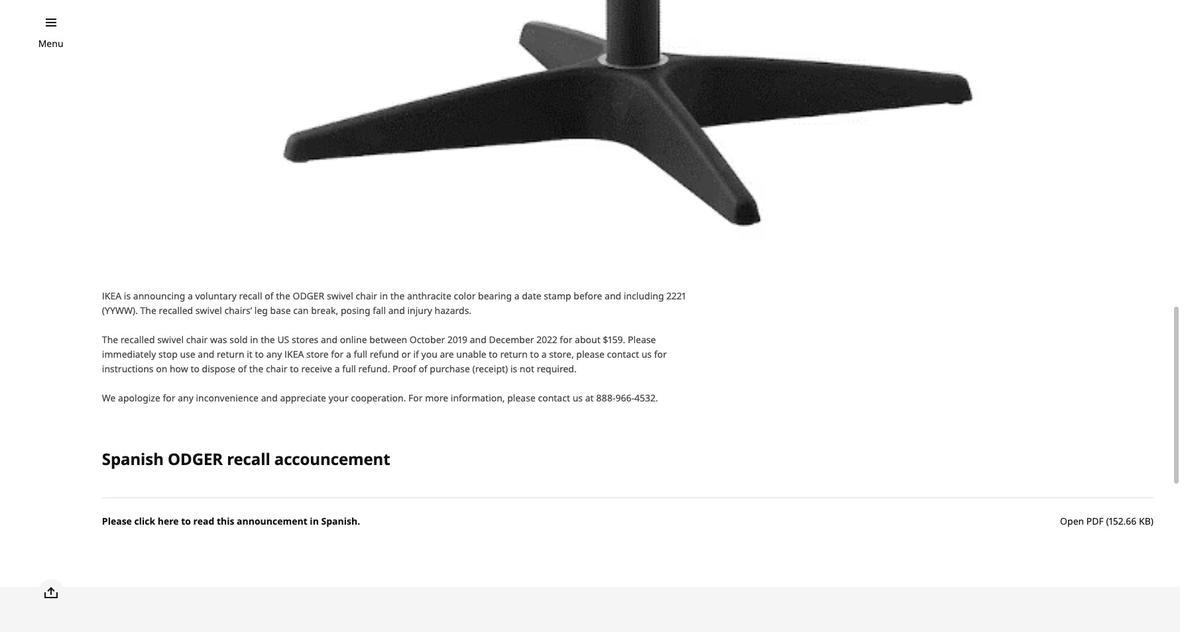 Task type: locate. For each thing, give the bounding box(es) containing it.
0 vertical spatial please
[[628, 334, 656, 346]]

open pdf ( 152.66 kb )
[[1061, 515, 1154, 528]]

and up unable
[[470, 334, 487, 346]]

between
[[370, 334, 408, 346]]

0 horizontal spatial any
[[178, 392, 194, 405]]

recalled
[[159, 305, 193, 317], [121, 334, 155, 346]]

1 horizontal spatial any
[[267, 348, 282, 361]]

online
[[340, 334, 367, 346]]

any inside the recalled swivel chair was sold in the us stores and online between october 2019 and december 2022 for about $159. please immediately stop use and return it to any ikea store for a full refund or if you are unable to return to a store, please contact us for instructions on how to dispose of the chair to receive a full refund. proof of purchase (receipt) is not required.
[[267, 348, 282, 361]]

contact down $159.
[[607, 348, 640, 361]]

swivel inside the recalled swivel chair was sold in the us stores and online between october 2019 and december 2022 for about $159. please immediately stop use and return it to any ikea store for a full refund or if you are unable to return to a store, please contact us for instructions on how to dispose of the chair to receive a full refund. proof of purchase (receipt) is not required.
[[157, 334, 184, 346]]

0 horizontal spatial the
[[102, 334, 118, 346]]

1 horizontal spatial ikea
[[285, 348, 304, 361]]

recall up please click here to read this announcement in spanish. at the bottom of the page
[[227, 449, 270, 471]]

chair inside ikea is announcing a voluntary recall of the odger swivel chair in the anthracite color bearing a date stamp before and including 2221 (yyww). the recalled swivel chairs' leg base can break, posing fall and injury hazards.
[[356, 290, 378, 303]]

0 vertical spatial contact
[[607, 348, 640, 361]]

the
[[276, 290, 290, 303], [391, 290, 405, 303], [261, 334, 275, 346], [249, 363, 264, 376]]

recall
[[239, 290, 263, 303], [227, 449, 270, 471]]

0 vertical spatial is
[[124, 290, 131, 303]]

odger
[[293, 290, 325, 303], [168, 449, 223, 471]]

2022
[[537, 334, 558, 346]]

for up store,
[[560, 334, 573, 346]]

0 horizontal spatial is
[[124, 290, 131, 303]]

sold
[[230, 334, 248, 346]]

of up leg
[[265, 290, 274, 303]]

1 horizontal spatial of
[[265, 290, 274, 303]]

the up base
[[276, 290, 290, 303]]

to up (receipt)
[[489, 348, 498, 361]]

0 vertical spatial please
[[577, 348, 605, 361]]

1 vertical spatial ikea
[[285, 348, 304, 361]]

0 vertical spatial recalled
[[159, 305, 193, 317]]

footer
[[0, 588, 1181, 633]]

us
[[642, 348, 652, 361], [573, 392, 583, 405]]

the down announcing
[[140, 305, 156, 317]]

color
[[454, 290, 476, 303]]

2 vertical spatial swivel
[[157, 334, 184, 346]]

contact down required.
[[538, 392, 571, 405]]

and right fall
[[389, 305, 405, 317]]

0 vertical spatial ikea
[[102, 290, 122, 303]]

to
[[255, 348, 264, 361], [489, 348, 498, 361], [531, 348, 540, 361], [191, 363, 200, 376], [290, 363, 299, 376], [181, 515, 191, 528]]

chair down "us" at the left of page
[[266, 363, 288, 376]]

of down you at the bottom
[[419, 363, 428, 376]]

a right receive
[[335, 363, 340, 376]]

in inside ikea is announcing a voluntary recall of the odger swivel chair in the anthracite color bearing a date stamp before and including 2221 (yyww). the recalled swivel chairs' leg base can break, posing fall and injury hazards.
[[380, 290, 388, 303]]

refund.
[[359, 363, 390, 376]]

1 vertical spatial please
[[102, 515, 132, 528]]

base
[[270, 305, 291, 317]]

and up store
[[321, 334, 338, 346]]

ikea
[[102, 290, 122, 303], [285, 348, 304, 361]]

ikea inside ikea is announcing a voluntary recall of the odger swivel chair in the anthracite color bearing a date stamp before and including 2221 (yyww). the recalled swivel chairs' leg base can break, posing fall and injury hazards.
[[102, 290, 122, 303]]

was
[[210, 334, 227, 346]]

your
[[329, 392, 349, 405]]

is
[[124, 290, 131, 303], [511, 363, 518, 376]]

for
[[560, 334, 573, 346], [331, 348, 344, 361], [655, 348, 667, 361], [163, 392, 176, 405]]

1 horizontal spatial chair
[[266, 363, 288, 376]]

open
[[1061, 515, 1085, 528]]

menu
[[38, 37, 63, 50]]

purchase
[[430, 363, 470, 376]]

1 vertical spatial is
[[511, 363, 518, 376]]

0 horizontal spatial recalled
[[121, 334, 155, 346]]

odger right spanish
[[168, 449, 223, 471]]

0 horizontal spatial ikea
[[102, 290, 122, 303]]

ikea up (yyww).
[[102, 290, 122, 303]]

for right store
[[331, 348, 344, 361]]

posing
[[341, 305, 371, 317]]

is up (yyww).
[[124, 290, 131, 303]]

in
[[380, 290, 388, 303], [250, 334, 258, 346], [310, 515, 319, 528]]

please
[[628, 334, 656, 346], [102, 515, 132, 528]]

the left "us" at the left of page
[[261, 334, 275, 346]]

any down how
[[178, 392, 194, 405]]

if
[[414, 348, 419, 361]]

please left click
[[102, 515, 132, 528]]

of right dispose
[[238, 363, 247, 376]]

please down about at the bottom of page
[[577, 348, 605, 361]]

odger up "can"
[[293, 290, 325, 303]]

2 vertical spatial in
[[310, 515, 319, 528]]

store
[[307, 348, 329, 361]]

the up immediately
[[102, 334, 118, 346]]

us up the 4532.
[[642, 348, 652, 361]]

ikea is announcing a voluntary recall of the odger swivel chair in the anthracite color bearing a date stamp before and including 2221 (yyww). the recalled swivel chairs' leg base can break, posing fall and injury hazards.
[[102, 290, 687, 317]]

please inside the recalled swivel chair was sold in the us stores and online between october 2019 and december 2022 for about $159. please immediately stop use and return it to any ikea store for a full refund or if you are unable to return to a store, please contact us for instructions on how to dispose of the chair to receive a full refund. proof of purchase (receipt) is not required.
[[577, 348, 605, 361]]

1 vertical spatial in
[[250, 334, 258, 346]]

0 vertical spatial recall
[[239, 290, 263, 303]]

0 vertical spatial in
[[380, 290, 388, 303]]

please
[[577, 348, 605, 361], [508, 392, 536, 405]]

1 horizontal spatial in
[[310, 515, 319, 528]]

please right $159.
[[628, 334, 656, 346]]

0 vertical spatial chair
[[356, 290, 378, 303]]

0 vertical spatial any
[[267, 348, 282, 361]]

full down online
[[354, 348, 368, 361]]

pdf
[[1087, 515, 1105, 528]]

1 horizontal spatial the
[[140, 305, 156, 317]]

1 horizontal spatial us
[[642, 348, 652, 361]]

the
[[140, 305, 156, 317], [102, 334, 118, 346]]

or
[[402, 348, 411, 361]]

recall inside ikea is announcing a voluntary recall of the odger swivel chair in the anthracite color bearing a date stamp before and including 2221 (yyww). the recalled swivel chairs' leg base can break, posing fall and injury hazards.
[[239, 290, 263, 303]]

swivel up break,
[[327, 290, 354, 303]]

recalled inside the recalled swivel chair was sold in the us stores and online between october 2019 and december 2022 for about $159. please immediately stop use and return it to any ikea store for a full refund or if you are unable to return to a store, please contact us for instructions on how to dispose of the chair to receive a full refund. proof of purchase (receipt) is not required.
[[121, 334, 155, 346]]

and
[[605, 290, 622, 303], [389, 305, 405, 317], [321, 334, 338, 346], [470, 334, 487, 346], [198, 348, 215, 361], [261, 392, 278, 405]]

1 horizontal spatial contact
[[607, 348, 640, 361]]

chair
[[356, 290, 378, 303], [186, 334, 208, 346], [266, 363, 288, 376]]

for
[[409, 392, 423, 405]]

at
[[586, 392, 594, 405]]

dispose
[[202, 363, 236, 376]]

about
[[575, 334, 601, 346]]

0 vertical spatial the
[[140, 305, 156, 317]]

1 horizontal spatial is
[[511, 363, 518, 376]]

bearing
[[478, 290, 512, 303]]

on
[[156, 363, 167, 376]]

spanish.
[[321, 515, 360, 528]]

1 horizontal spatial please
[[577, 348, 605, 361]]

1 vertical spatial the
[[102, 334, 118, 346]]

recalled up immediately
[[121, 334, 155, 346]]

2 horizontal spatial chair
[[356, 290, 378, 303]]

the inside ikea is announcing a voluntary recall of the odger swivel chair in the anthracite color bearing a date stamp before and including 2221 (yyww). the recalled swivel chairs' leg base can break, posing fall and injury hazards.
[[140, 305, 156, 317]]

1 horizontal spatial swivel
[[196, 305, 222, 317]]

we
[[102, 392, 116, 405]]

1 vertical spatial swivel
[[196, 305, 222, 317]]

return down sold
[[217, 348, 245, 361]]

contact inside the recalled swivel chair was sold in the us stores and online between october 2019 and december 2022 for about $159. please immediately stop use and return it to any ikea store for a full refund or if you are unable to return to a store, please contact us for instructions on how to dispose of the chair to receive a full refund. proof of purchase (receipt) is not required.
[[607, 348, 640, 361]]

click
[[134, 515, 155, 528]]

0 vertical spatial odger
[[293, 290, 325, 303]]

1 vertical spatial chair
[[186, 334, 208, 346]]

chairs'
[[225, 305, 252, 317]]

0 horizontal spatial return
[[217, 348, 245, 361]]

2 horizontal spatial in
[[380, 290, 388, 303]]

please down the not
[[508, 392, 536, 405]]

return
[[217, 348, 245, 361], [501, 348, 528, 361]]

full left refund.
[[342, 363, 356, 376]]

2 vertical spatial chair
[[266, 363, 288, 376]]

to left receive
[[290, 363, 299, 376]]

1 vertical spatial any
[[178, 392, 194, 405]]

can
[[293, 305, 309, 317]]

(yyww).
[[102, 305, 138, 317]]

1 horizontal spatial return
[[501, 348, 528, 361]]

1 vertical spatial recalled
[[121, 334, 155, 346]]

a
[[188, 290, 193, 303], [515, 290, 520, 303], [346, 348, 352, 361], [542, 348, 547, 361], [335, 363, 340, 376]]

swivel
[[327, 290, 354, 303], [196, 305, 222, 317], [157, 334, 184, 346]]

0 vertical spatial us
[[642, 348, 652, 361]]

is inside the recalled swivel chair was sold in the us stores and online between october 2019 and december 2022 for about $159. please immediately stop use and return it to any ikea store for a full refund or if you are unable to return to a store, please contact us for instructions on how to dispose of the chair to receive a full refund. proof of purchase (receipt) is not required.
[[511, 363, 518, 376]]

of
[[265, 290, 274, 303], [238, 363, 247, 376], [419, 363, 428, 376]]

1 horizontal spatial recalled
[[159, 305, 193, 317]]

swivel up stop
[[157, 334, 184, 346]]

2 horizontal spatial of
[[419, 363, 428, 376]]

1 horizontal spatial please
[[628, 334, 656, 346]]

0 horizontal spatial contact
[[538, 392, 571, 405]]

and right use at the bottom of page
[[198, 348, 215, 361]]

to up the not
[[531, 348, 540, 361]]

chair up use at the bottom of page
[[186, 334, 208, 346]]

to right it
[[255, 348, 264, 361]]

ikea down "us" at the left of page
[[285, 348, 304, 361]]

for up the 4532.
[[655, 348, 667, 361]]

in left spanish.
[[310, 515, 319, 528]]

break,
[[311, 305, 339, 317]]

2 horizontal spatial swivel
[[327, 290, 354, 303]]

1 vertical spatial odger
[[168, 449, 223, 471]]

recalled down announcing
[[159, 305, 193, 317]]

0 horizontal spatial swivel
[[157, 334, 184, 346]]

fall
[[373, 305, 386, 317]]

chair up posing
[[356, 290, 378, 303]]

0 horizontal spatial please
[[508, 392, 536, 405]]

2221
[[667, 290, 687, 303]]

0 horizontal spatial in
[[250, 334, 258, 346]]

1 horizontal spatial odger
[[293, 290, 325, 303]]

ikea inside the recalled swivel chair was sold in the us stores and online between october 2019 and december 2022 for about $159. please immediately stop use and return it to any ikea store for a full refund or if you are unable to return to a store, please contact us for instructions on how to dispose of the chair to receive a full refund. proof of purchase (receipt) is not required.
[[285, 348, 304, 361]]

swivel down voluntary
[[196, 305, 222, 317]]

a down online
[[346, 348, 352, 361]]

are
[[440, 348, 454, 361]]

proof
[[393, 363, 417, 376]]

a left voluntary
[[188, 290, 193, 303]]

is left the not
[[511, 363, 518, 376]]

any
[[267, 348, 282, 361], [178, 392, 194, 405]]

in up fall
[[380, 290, 388, 303]]

152.66
[[1110, 515, 1137, 528]]

spanish
[[102, 449, 164, 471]]

is inside ikea is announcing a voluntary recall of the odger swivel chair in the anthracite color bearing a date stamp before and including 2221 (yyww). the recalled swivel chairs' leg base can break, posing fall and injury hazards.
[[124, 290, 131, 303]]

1 vertical spatial us
[[573, 392, 583, 405]]

us left at on the bottom of the page
[[573, 392, 583, 405]]

in up it
[[250, 334, 258, 346]]

any down "us" at the left of page
[[267, 348, 282, 361]]

recall up leg
[[239, 290, 263, 303]]

0 vertical spatial full
[[354, 348, 368, 361]]

return down 'december'
[[501, 348, 528, 361]]

injury
[[408, 305, 433, 317]]

$159.
[[603, 334, 626, 346]]

to left read
[[181, 515, 191, 528]]



Task type: describe. For each thing, give the bounding box(es) containing it.
hazards.
[[435, 305, 472, 317]]

0 horizontal spatial please
[[102, 515, 132, 528]]

1 vertical spatial contact
[[538, 392, 571, 405]]

for right apologize on the bottom of page
[[163, 392, 176, 405]]

more
[[425, 392, 449, 405]]

0 vertical spatial swivel
[[327, 290, 354, 303]]

0 horizontal spatial of
[[238, 363, 247, 376]]

1 vertical spatial full
[[342, 363, 356, 376]]

store,
[[550, 348, 574, 361]]

information,
[[451, 392, 505, 405]]

stop
[[159, 348, 178, 361]]

1 vertical spatial recall
[[227, 449, 270, 471]]

spanish odger recall accouncement
[[102, 449, 390, 471]]

you
[[422, 348, 438, 361]]

unable
[[457, 348, 487, 361]]

stores
[[292, 334, 319, 346]]

the down it
[[249, 363, 264, 376]]

october
[[410, 334, 445, 346]]

(
[[1107, 515, 1110, 528]]

a down 2022
[[542, 348, 547, 361]]

this
[[217, 515, 234, 528]]

4532.
[[635, 392, 658, 405]]

before
[[574, 290, 603, 303]]

accouncement
[[275, 449, 390, 471]]

not
[[520, 363, 535, 376]]

receive
[[301, 363, 332, 376]]

the left anthracite in the top left of the page
[[391, 290, 405, 303]]

0 horizontal spatial odger
[[168, 449, 223, 471]]

here
[[158, 515, 179, 528]]

of inside ikea is announcing a voluntary recall of the odger swivel chair in the anthracite color bearing a date stamp before and including 2221 (yyww). the recalled swivel chairs' leg base can break, posing fall and injury hazards.
[[265, 290, 274, 303]]

please click here to read this announcement in spanish.
[[102, 515, 360, 528]]

a left date
[[515, 290, 520, 303]]

inconvenience
[[196, 392, 259, 405]]

refund
[[370, 348, 399, 361]]

the inside the recalled swivel chair was sold in the us stores and online between october 2019 and december 2022 for about $159. please immediately stop use and return it to any ikea store for a full refund or if you are unable to return to a store, please contact us for instructions on how to dispose of the chair to receive a full refund. proof of purchase (receipt) is not required.
[[102, 334, 118, 346]]

cooperation.
[[351, 392, 406, 405]]

0 horizontal spatial us
[[573, 392, 583, 405]]

voluntary
[[195, 290, 237, 303]]

(receipt)
[[473, 363, 508, 376]]

announcement
[[237, 515, 308, 528]]

and left appreciate
[[261, 392, 278, 405]]

us inside the recalled swivel chair was sold in the us stores and online between october 2019 and december 2022 for about $159. please immediately stop use and return it to any ikea store for a full refund or if you are unable to return to a store, please contact us for instructions on how to dispose of the chair to receive a full refund. proof of purchase (receipt) is not required.
[[642, 348, 652, 361]]

stamp
[[544, 290, 572, 303]]

odger inside ikea is announcing a voluntary recall of the odger swivel chair in the anthracite color bearing a date stamp before and including 2221 (yyww). the recalled swivel chairs' leg base can break, posing fall and injury hazards.
[[293, 290, 325, 303]]

please inside the recalled swivel chair was sold in the us stores and online between october 2019 and december 2022 for about $159. please immediately stop use and return it to any ikea store for a full refund or if you are unable to return to a store, please contact us for instructions on how to dispose of the chair to receive a full refund. proof of purchase (receipt) is not required.
[[628, 334, 656, 346]]

0 horizontal spatial chair
[[186, 334, 208, 346]]

we apologize for any inconvenience and appreciate your cooperation. for more information, please contact us at 888-966-4532.
[[102, 392, 661, 405]]

date
[[522, 290, 542, 303]]

appreciate
[[280, 392, 326, 405]]

recalled inside ikea is announcing a voluntary recall of the odger swivel chair in the anthracite color bearing a date stamp before and including 2221 (yyww). the recalled swivel chairs' leg base can break, posing fall and injury hazards.
[[159, 305, 193, 317]]

it
[[247, 348, 253, 361]]

966-
[[616, 392, 635, 405]]

apologize
[[118, 392, 160, 405]]

menu button
[[38, 36, 63, 51]]

us
[[278, 334, 289, 346]]

including
[[624, 290, 665, 303]]

announcing
[[133, 290, 185, 303]]

instructions
[[102, 363, 154, 376]]

and right before
[[605, 290, 622, 303]]

read
[[193, 515, 214, 528]]

2 return from the left
[[501, 348, 528, 361]]

the recalled swivel chair was sold in the us stores and online between october 2019 and december 2022 for about $159. please immediately stop use and return it to any ikea store for a full refund or if you are unable to return to a store, please contact us for instructions on how to dispose of the chair to receive a full refund. proof of purchase (receipt) is not required.
[[102, 334, 667, 376]]

required.
[[537, 363, 577, 376]]

1 vertical spatial please
[[508, 392, 536, 405]]

immediately
[[102, 348, 156, 361]]

1 return from the left
[[217, 348, 245, 361]]

2019
[[448, 334, 468, 346]]

to right how
[[191, 363, 200, 376]]

anthracite
[[407, 290, 452, 303]]

leg
[[255, 305, 268, 317]]

kb
[[1140, 515, 1152, 528]]

use
[[180, 348, 196, 361]]

888-
[[597, 392, 616, 405]]

in inside the recalled swivel chair was sold in the us stores and online between october 2019 and december 2022 for about $159. please immediately stop use and return it to any ikea store for a full refund or if you are unable to return to a store, please contact us for instructions on how to dispose of the chair to receive a full refund. proof of purchase (receipt) is not required.
[[250, 334, 258, 346]]

)
[[1152, 515, 1154, 528]]

how
[[170, 363, 188, 376]]

december
[[489, 334, 534, 346]]



Task type: vqa. For each thing, say whether or not it's contained in the screenshot.
APOLOGIZE
yes



